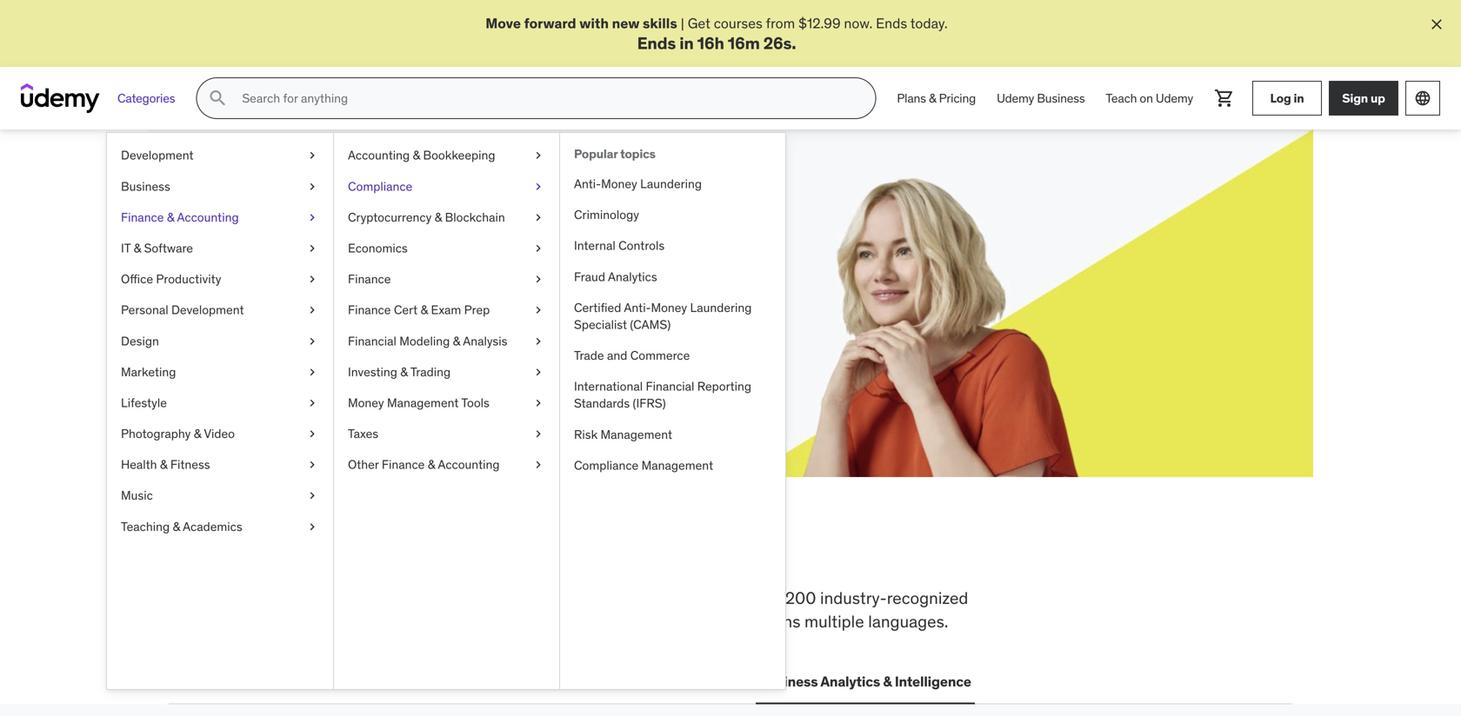 Task type: describe. For each thing, give the bounding box(es) containing it.
trade
[[574, 348, 604, 364]]

other finance & accounting link
[[334, 450, 559, 481]]

16h 16m 26s
[[697, 33, 792, 53]]

management for management
[[642, 458, 713, 474]]

prep
[[464, 302, 490, 318]]

ends
[[310, 268, 341, 286]]

with inside move forward with new skills | get courses from $12.99 now. ends today. ends in 16h 16m 26s .
[[579, 14, 609, 32]]

academics
[[183, 519, 242, 535]]

& for software
[[134, 240, 141, 256]]

today. inside move forward with new skills | get courses from $12.99 now. ends today. ends in 16h 16m 26s .
[[910, 14, 948, 32]]

financial inside international financial reporting standards (ifrs)
[[646, 379, 694, 395]]

0 horizontal spatial in
[[548, 531, 581, 576]]

Search for anything text field
[[239, 84, 854, 113]]

0 vertical spatial development
[[121, 148, 194, 163]]

plans & pricing link
[[887, 78, 986, 119]]

international financial reporting standards (ifrs) link
[[560, 372, 785, 420]]

fraud analytics
[[574, 269, 657, 285]]

data science
[[529, 673, 614, 691]]

development
[[625, 611, 721, 632]]

well-
[[429, 611, 465, 632]]

money inside certified anti-money laundering specialist (cams)
[[651, 300, 687, 316]]

money management tools
[[348, 395, 490, 411]]

science
[[562, 673, 614, 691]]

little
[[494, 248, 521, 266]]

teach on udemy
[[1106, 90, 1193, 106]]

finance right other
[[382, 457, 425, 473]]

shopping cart with 0 items image
[[1214, 88, 1235, 109]]

& for blockchain
[[435, 210, 442, 225]]

200
[[785, 588, 816, 609]]

international financial reporting standards (ifrs)
[[574, 379, 752, 412]]

cert
[[394, 302, 418, 318]]

xsmall image for design
[[305, 333, 319, 350]]

xsmall image for development
[[305, 147, 319, 164]]

skills inside covering critical workplace skills to technical topics, including prep content for over 200 industry-recognized certifications, our catalog supports well-rounded professional development and spans multiple languages.
[[372, 588, 409, 609]]

and inside compliance element
[[607, 348, 627, 364]]

personal development link
[[107, 295, 333, 326]]

skills for your future expand your potential with a course for as little as $12.99. sale ends today.
[[231, 205, 539, 286]]

languages.
[[868, 611, 948, 632]]

compliance management link
[[560, 450, 785, 481]]

log in
[[1270, 90, 1304, 106]]

multiple
[[805, 611, 864, 632]]

trade and commerce
[[574, 348, 690, 364]]

criminology link
[[560, 200, 785, 231]]

risk management
[[574, 427, 672, 443]]

xsmall image for music
[[305, 488, 319, 505]]

photography & video
[[121, 426, 235, 442]]

finance for finance & accounting
[[121, 210, 164, 225]]

log
[[1270, 90, 1291, 106]]

1 horizontal spatial money
[[601, 176, 637, 192]]

other
[[348, 457, 379, 473]]

certified
[[574, 300, 621, 316]]

anti- inside certified anti-money laundering specialist (cams)
[[624, 300, 651, 316]]

cryptocurrency & blockchain link
[[334, 202, 559, 233]]

industry-
[[820, 588, 887, 609]]

2 horizontal spatial accounting
[[438, 457, 500, 473]]

xsmall image for it & software
[[305, 240, 319, 257]]

leadership button
[[433, 661, 512, 703]]

certified anti-money laundering specialist (cams) link
[[560, 293, 785, 341]]

taxes
[[348, 426, 378, 442]]

xsmall image for office productivity
[[305, 271, 319, 288]]

topics,
[[502, 588, 551, 609]]

all
[[169, 531, 220, 576]]

finance for finance
[[348, 271, 391, 287]]

international
[[574, 379, 643, 395]]

internal controls link
[[560, 231, 785, 262]]

0 horizontal spatial anti-
[[574, 176, 601, 192]]

future
[[428, 205, 514, 242]]

accounting & bookkeeping link
[[334, 140, 559, 171]]

analytics for fraud
[[608, 269, 657, 285]]

commerce
[[630, 348, 690, 364]]

submit search image
[[207, 88, 228, 109]]

music
[[121, 488, 153, 504]]

specialist
[[574, 317, 627, 333]]

xsmall image for finance cert & exam prep
[[531, 302, 545, 319]]

compliance for compliance management
[[574, 458, 639, 474]]

cryptocurrency
[[348, 210, 432, 225]]

professional
[[531, 611, 621, 632]]

& inside button
[[883, 673, 892, 691]]

$12.99.
[[231, 268, 277, 286]]

xsmall image for marketing
[[305, 364, 319, 381]]

0 vertical spatial your
[[360, 205, 423, 242]]

course
[[410, 248, 452, 266]]

now.
[[844, 14, 873, 32]]

development link
[[107, 140, 333, 171]]

xsmall image for finance & accounting
[[305, 209, 319, 226]]

xsmall image for compliance
[[531, 178, 545, 195]]

0 horizontal spatial for
[[315, 205, 355, 242]]

compliance management
[[574, 458, 713, 474]]

other finance & accounting
[[348, 457, 500, 473]]

rounded
[[465, 611, 527, 632]]

analysis
[[463, 333, 507, 349]]

content
[[665, 588, 722, 609]]

certified anti-money laundering specialist (cams)
[[574, 300, 752, 333]]

compliance for compliance
[[348, 179, 412, 194]]

xsmall image for finance
[[531, 271, 545, 288]]

and inside covering critical workplace skills to technical topics, including prep content for over 200 industry-recognized certifications, our catalog supports well-rounded professional development and spans multiple languages.
[[725, 611, 753, 632]]

you
[[389, 531, 451, 576]]

0 horizontal spatial ends
[[637, 33, 676, 53]]

1 vertical spatial skills
[[288, 531, 382, 576]]

sign
[[1342, 90, 1368, 106]]

all the skills you need in one place
[[169, 531, 748, 576]]

internal controls
[[574, 238, 665, 254]]

skills inside move forward with new skills | get courses from $12.99 now. ends today. ends in 16h 16m 26s .
[[643, 14, 677, 32]]

potential
[[312, 248, 367, 266]]

1 udemy from the left
[[997, 90, 1034, 106]]

to
[[413, 588, 428, 609]]

teaching & academics
[[121, 519, 242, 535]]

& down taxes link
[[428, 457, 435, 473]]

2 horizontal spatial business
[[1037, 90, 1085, 106]]

including
[[555, 588, 623, 609]]

xsmall image for lifestyle
[[305, 395, 319, 412]]

business for business
[[121, 179, 170, 194]]

controls
[[619, 238, 665, 254]]

taxes link
[[334, 419, 559, 450]]

health & fitness
[[121, 457, 210, 473]]

personal
[[121, 302, 168, 318]]

covering critical workplace skills to technical topics, including prep content for over 200 industry-recognized certifications, our catalog supports well-rounded professional development and spans multiple languages.
[[169, 588, 968, 632]]

& for accounting
[[167, 210, 174, 225]]

place
[[657, 531, 748, 576]]

in inside move forward with new skills | get courses from $12.99 now. ends today. ends in 16h 16m 26s .
[[679, 33, 694, 53]]

xsmall image for accounting & bookkeeping
[[531, 147, 545, 164]]



Task type: locate. For each thing, give the bounding box(es) containing it.
0 horizontal spatial today.
[[344, 268, 381, 286]]

0 vertical spatial financial
[[348, 333, 397, 349]]

web
[[172, 673, 202, 691]]

and
[[607, 348, 627, 364], [725, 611, 753, 632]]

xsmall image left risk
[[531, 426, 545, 443]]

0 vertical spatial with
[[579, 14, 609, 32]]

& left analysis
[[453, 333, 460, 349]]

skills
[[643, 14, 677, 32], [288, 531, 382, 576], [372, 588, 409, 609]]

it & software
[[121, 240, 193, 256]]

money up '(cams)'
[[651, 300, 687, 316]]

with inside skills for your future expand your potential with a course for as little as $12.99. sale ends today.
[[370, 248, 396, 266]]

new
[[612, 14, 640, 32]]

2 horizontal spatial for
[[726, 588, 746, 609]]

and down over
[[725, 611, 753, 632]]

1 vertical spatial with
[[370, 248, 396, 266]]

& right teaching
[[173, 519, 180, 535]]

development down office productivity link
[[171, 302, 244, 318]]

compliance
[[348, 179, 412, 194], [574, 458, 639, 474]]

xsmall image inside office productivity link
[[305, 271, 319, 288]]

communication button
[[632, 661, 742, 703]]

lifestyle link
[[107, 388, 333, 419]]

financial up investing
[[348, 333, 397, 349]]

1 vertical spatial anti-
[[624, 300, 651, 316]]

xsmall image for health & fitness
[[305, 457, 319, 474]]

financial up (ifrs)
[[646, 379, 694, 395]]

finance left cert
[[348, 302, 391, 318]]

finance for finance cert & exam prep
[[348, 302, 391, 318]]

2 horizontal spatial money
[[651, 300, 687, 316]]

laundering up criminology link
[[640, 176, 702, 192]]

pricing
[[939, 90, 976, 106]]

0 vertical spatial it
[[121, 240, 131, 256]]

xsmall image inside financial modeling & analysis link
[[531, 333, 545, 350]]

1 horizontal spatial in
[[679, 33, 694, 53]]

xsmall image inside health & fitness link
[[305, 457, 319, 474]]

business
[[1037, 90, 1085, 106], [121, 179, 170, 194], [759, 673, 818, 691]]

recognized
[[887, 588, 968, 609]]

0 horizontal spatial accounting
[[177, 210, 239, 225]]

xsmall image right the little
[[531, 240, 545, 257]]

today. inside skills for your future expand your potential with a course for as little as $12.99. sale ends today.
[[344, 268, 381, 286]]

& right cert
[[421, 302, 428, 318]]

skills up supports
[[372, 588, 409, 609]]

anti-
[[574, 176, 601, 192], [624, 300, 651, 316]]

skills left |
[[643, 14, 677, 32]]

1 as from the left
[[476, 248, 490, 266]]

laundering inside certified anti-money laundering specialist (cams)
[[690, 300, 752, 316]]

xsmall image inside economics link
[[531, 240, 545, 257]]

accounting down taxes link
[[438, 457, 500, 473]]

xsmall image right the
[[305, 519, 319, 536]]

xsmall image for business
[[305, 178, 319, 195]]

& for pricing
[[929, 90, 936, 106]]

skills up "workplace"
[[288, 531, 382, 576]]

trade and commerce link
[[560, 341, 785, 372]]

analytics for business
[[821, 673, 880, 691]]

marketing link
[[107, 357, 333, 388]]

& for bookkeeping
[[413, 148, 420, 163]]

xsmall image for taxes
[[531, 426, 545, 443]]

& up software
[[167, 210, 174, 225]]

xsmall image for personal development
[[305, 302, 319, 319]]

for left over
[[726, 588, 746, 609]]

0 horizontal spatial as
[[476, 248, 490, 266]]

prep
[[627, 588, 661, 609]]

fraud
[[574, 269, 605, 285]]

0 vertical spatial skills
[[643, 14, 677, 32]]

2 vertical spatial management
[[642, 458, 713, 474]]

your up "a"
[[360, 205, 423, 242]]

management up compliance management
[[601, 427, 672, 443]]

business left teach
[[1037, 90, 1085, 106]]

& for fitness
[[160, 457, 167, 473]]

2 vertical spatial for
[[726, 588, 746, 609]]

xsmall image inside finance & accounting link
[[305, 209, 319, 226]]

your up sale
[[282, 248, 308, 266]]

1 vertical spatial for
[[456, 248, 473, 266]]

it for it & software
[[121, 240, 131, 256]]

xsmall image for financial modeling & analysis
[[531, 333, 545, 350]]

udemy image
[[21, 84, 100, 113]]

1 vertical spatial it
[[312, 673, 324, 691]]

xsmall image inside cryptocurrency & blockchain link
[[531, 209, 545, 226]]

2 udemy from the left
[[1156, 90, 1193, 106]]

management
[[387, 395, 459, 411], [601, 427, 672, 443], [642, 458, 713, 474]]

2 vertical spatial in
[[548, 531, 581, 576]]

up
[[1371, 90, 1385, 106]]

accounting down business link
[[177, 210, 239, 225]]

criminology
[[574, 207, 639, 223]]

office productivity link
[[107, 264, 333, 295]]

money up taxes
[[348, 395, 384, 411]]

xsmall image left popular at the top of page
[[531, 147, 545, 164]]

xsmall image for cryptocurrency & blockchain
[[531, 209, 545, 226]]

web development
[[172, 673, 291, 691]]

xsmall image inside accounting & bookkeeping link
[[531, 147, 545, 164]]

0 vertical spatial business
[[1037, 90, 1085, 106]]

as left the little
[[476, 248, 490, 266]]

log in link
[[1253, 81, 1322, 116]]

sale
[[280, 268, 307, 286]]

analytics inside business analytics & intelligence button
[[821, 673, 880, 691]]

management down the risk management link
[[642, 458, 713, 474]]

1 horizontal spatial anti-
[[624, 300, 651, 316]]

move forward with new skills | get courses from $12.99 now. ends today. ends in 16h 16m 26s .
[[486, 14, 948, 53]]

in inside log in link
[[1294, 90, 1304, 106]]

1 horizontal spatial and
[[725, 611, 753, 632]]

xsmall image for teaching & academics
[[305, 519, 319, 536]]

in right "log"
[[1294, 90, 1304, 106]]

0 horizontal spatial business
[[121, 179, 170, 194]]

finance
[[121, 210, 164, 225], [348, 271, 391, 287], [348, 302, 391, 318], [382, 457, 425, 473]]

xsmall image for photography & video
[[305, 426, 319, 443]]

1 vertical spatial accounting
[[177, 210, 239, 225]]

0 vertical spatial today.
[[910, 14, 948, 32]]

0 horizontal spatial compliance
[[348, 179, 412, 194]]

0 vertical spatial and
[[607, 348, 627, 364]]

compliance down the risk management
[[574, 458, 639, 474]]

1 horizontal spatial as
[[525, 248, 539, 266]]

& left intelligence
[[883, 673, 892, 691]]

intelligence
[[895, 673, 971, 691]]

teach on udemy link
[[1096, 78, 1204, 119]]

xsmall image inside teaching & academics link
[[305, 519, 319, 536]]

for right course
[[456, 248, 473, 266]]

laundering down fraud analytics link
[[690, 300, 752, 316]]

xsmall image left other
[[305, 457, 319, 474]]

management down trading at bottom
[[387, 395, 459, 411]]

xsmall image inside business link
[[305, 178, 319, 195]]

$12.99
[[798, 14, 841, 32]]

for for workplace
[[726, 588, 746, 609]]

business inside button
[[759, 673, 818, 691]]

with left the new
[[579, 14, 609, 32]]

0 vertical spatial money
[[601, 176, 637, 192]]

0 horizontal spatial and
[[607, 348, 627, 364]]

1 horizontal spatial business
[[759, 673, 818, 691]]

0 horizontal spatial with
[[370, 248, 396, 266]]

1 vertical spatial in
[[1294, 90, 1304, 106]]

bookkeeping
[[423, 148, 495, 163]]

xsmall image left trade
[[531, 333, 545, 350]]

ends right now.
[[876, 14, 907, 32]]

compliance up cryptocurrency
[[348, 179, 412, 194]]

xsmall image right tools
[[531, 395, 545, 412]]

business down spans
[[759, 673, 818, 691]]

today. down potential
[[344, 268, 381, 286]]

compliance element
[[559, 133, 785, 690]]

ends down the new
[[637, 33, 676, 53]]

it for it certifications
[[312, 673, 324, 691]]

0 horizontal spatial money
[[348, 395, 384, 411]]

and right trade
[[607, 348, 627, 364]]

xsmall image inside photography & video link
[[305, 426, 319, 443]]

xsmall image inside investing & trading link
[[531, 364, 545, 381]]

for for your
[[456, 248, 473, 266]]

business up finance & accounting on the left of page
[[121, 179, 170, 194]]

2 vertical spatial money
[[348, 395, 384, 411]]

1 vertical spatial financial
[[646, 379, 694, 395]]

0 vertical spatial management
[[387, 395, 459, 411]]

anti-money laundering
[[574, 176, 702, 192]]

& for trading
[[400, 364, 408, 380]]

development inside button
[[205, 673, 291, 691]]

1 horizontal spatial for
[[456, 248, 473, 266]]

2 as from the left
[[525, 248, 539, 266]]

xsmall image for economics
[[531, 240, 545, 257]]

1 horizontal spatial it
[[312, 673, 324, 691]]

1 vertical spatial business
[[121, 179, 170, 194]]

categories
[[117, 90, 175, 106]]

covering
[[169, 588, 235, 609]]

with
[[579, 14, 609, 32], [370, 248, 396, 266]]

investing
[[348, 364, 397, 380]]

xsmall image inside the personal development link
[[305, 302, 319, 319]]

0 vertical spatial analytics
[[608, 269, 657, 285]]

in down |
[[679, 33, 694, 53]]

xsmall image inside other finance & accounting link
[[531, 457, 545, 474]]

1 vertical spatial and
[[725, 611, 753, 632]]

1 horizontal spatial compliance
[[574, 458, 639, 474]]

move
[[486, 14, 521, 32]]

xsmall image inside the marketing link
[[305, 364, 319, 381]]

accounting & bookkeeping
[[348, 148, 495, 163]]

xsmall image inside finance link
[[531, 271, 545, 288]]

1 vertical spatial analytics
[[821, 673, 880, 691]]

1 horizontal spatial your
[[360, 205, 423, 242]]

for inside covering critical workplace skills to technical topics, including prep content for over 200 industry-recognized certifications, our catalog supports well-rounded professional development and spans multiple languages.
[[726, 588, 746, 609]]

xsmall image inside taxes link
[[531, 426, 545, 443]]

0 vertical spatial accounting
[[348, 148, 410, 163]]

2 vertical spatial business
[[759, 673, 818, 691]]

& left video on the left of page
[[194, 426, 201, 442]]

0 vertical spatial compliance
[[348, 179, 412, 194]]

reporting
[[697, 379, 752, 395]]

courses
[[714, 14, 763, 32]]

risk
[[574, 427, 598, 443]]

xsmall image for money management tools
[[531, 395, 545, 412]]

1 vertical spatial development
[[171, 302, 244, 318]]

teaching
[[121, 519, 170, 535]]

investing & trading link
[[334, 357, 559, 388]]

standards
[[574, 396, 630, 412]]

xsmall image up the skills
[[305, 147, 319, 164]]

management for &
[[387, 395, 459, 411]]

xsmall image
[[305, 147, 319, 164], [531, 147, 545, 164], [305, 240, 319, 257], [531, 240, 545, 257], [531, 333, 545, 350], [531, 395, 545, 412], [531, 426, 545, 443], [305, 457, 319, 474], [305, 519, 319, 536]]

it left certifications
[[312, 673, 324, 691]]

development down the categories dropdown button
[[121, 148, 194, 163]]

xsmall image inside compliance "link"
[[531, 178, 545, 195]]

popular
[[574, 146, 618, 162]]

& down compliance "link"
[[435, 210, 442, 225]]

health & fitness link
[[107, 450, 333, 481]]

finance & accounting
[[121, 210, 239, 225]]

finance down economics
[[348, 271, 391, 287]]

anti- up '(cams)'
[[624, 300, 651, 316]]

with left "a"
[[370, 248, 396, 266]]

2 vertical spatial accounting
[[438, 457, 500, 473]]

accounting up cryptocurrency
[[348, 148, 410, 163]]

today.
[[910, 14, 948, 32], [344, 268, 381, 286]]

2 vertical spatial skills
[[372, 588, 409, 609]]

economics link
[[334, 233, 559, 264]]

compliance inside "link"
[[348, 179, 412, 194]]

in up including at left bottom
[[548, 531, 581, 576]]

1 vertical spatial management
[[601, 427, 672, 443]]

xsmall image
[[305, 178, 319, 195], [531, 178, 545, 195], [305, 209, 319, 226], [531, 209, 545, 226], [305, 271, 319, 288], [531, 271, 545, 288], [305, 302, 319, 319], [531, 302, 545, 319], [305, 333, 319, 350], [305, 364, 319, 381], [531, 364, 545, 381], [305, 395, 319, 412], [305, 426, 319, 443], [531, 457, 545, 474], [305, 488, 319, 505]]

1 horizontal spatial financial
[[646, 379, 694, 395]]

over
[[750, 588, 781, 609]]

xsmall image inside "development" link
[[305, 147, 319, 164]]

anti-money laundering link
[[560, 169, 785, 200]]

& left trading at bottom
[[400, 364, 408, 380]]

economics
[[348, 240, 408, 256]]

data science button
[[526, 661, 618, 703]]

choose a language image
[[1414, 90, 1432, 107]]

analytics down controls
[[608, 269, 657, 285]]

laundering inside anti-money laundering link
[[640, 176, 702, 192]]

xsmall image for investing & trading
[[531, 364, 545, 381]]

xsmall image inside "music" link
[[305, 488, 319, 505]]

udemy business
[[997, 90, 1085, 106]]

sign up link
[[1329, 81, 1399, 116]]

0 vertical spatial anti-
[[574, 176, 601, 192]]

for
[[315, 205, 355, 242], [456, 248, 473, 266], [726, 588, 746, 609]]

analytics down multiple
[[821, 673, 880, 691]]

1 vertical spatial compliance
[[574, 458, 639, 474]]

0 horizontal spatial financial
[[348, 333, 397, 349]]

video
[[204, 426, 235, 442]]

office productivity
[[121, 271, 221, 287]]

finance cert & exam prep
[[348, 302, 490, 318]]

one
[[588, 531, 650, 576]]

need
[[457, 531, 541, 576]]

laundering
[[640, 176, 702, 192], [690, 300, 752, 316]]

blockchain
[[445, 210, 505, 225]]

& right the health
[[160, 457, 167, 473]]

categories button
[[107, 78, 186, 119]]

xsmall image inside it & software link
[[305, 240, 319, 257]]

xsmall image for other finance & accounting
[[531, 457, 545, 474]]

analytics inside fraud analytics link
[[608, 269, 657, 285]]

get
[[688, 14, 710, 32]]

2 horizontal spatial in
[[1294, 90, 1304, 106]]

xsmall image up the ends
[[305, 240, 319, 257]]

udemy
[[997, 90, 1034, 106], [1156, 90, 1193, 106]]

0 horizontal spatial analytics
[[608, 269, 657, 285]]

xsmall image inside design link
[[305, 333, 319, 350]]

1 horizontal spatial with
[[579, 14, 609, 32]]

xsmall image inside lifestyle link
[[305, 395, 319, 412]]

money down popular topics
[[601, 176, 637, 192]]

for up potential
[[315, 205, 355, 242]]

1 horizontal spatial accounting
[[348, 148, 410, 163]]

1 vertical spatial your
[[282, 248, 308, 266]]

1 horizontal spatial ends
[[876, 14, 907, 32]]

& left bookkeeping
[[413, 148, 420, 163]]

certifications,
[[169, 611, 269, 632]]

2 vertical spatial development
[[205, 673, 291, 691]]

business for business analytics & intelligence
[[759, 673, 818, 691]]

udemy right on
[[1156, 90, 1193, 106]]

xsmall image inside money management tools link
[[531, 395, 545, 412]]

0 horizontal spatial your
[[282, 248, 308, 266]]

plans
[[897, 90, 926, 106]]

& right the plans
[[929, 90, 936, 106]]

1 horizontal spatial udemy
[[1156, 90, 1193, 106]]

|
[[681, 14, 684, 32]]

& up office
[[134, 240, 141, 256]]

today. right now.
[[910, 14, 948, 32]]

xsmall image inside finance cert & exam prep link
[[531, 302, 545, 319]]

exam
[[431, 302, 461, 318]]

it inside button
[[312, 673, 324, 691]]

it up office
[[121, 240, 131, 256]]

anti- down popular at the top of page
[[574, 176, 601, 192]]

0 horizontal spatial udemy
[[997, 90, 1034, 106]]

udemy right pricing
[[997, 90, 1034, 106]]

supports
[[360, 611, 425, 632]]

1 vertical spatial money
[[651, 300, 687, 316]]

1 vertical spatial today.
[[344, 268, 381, 286]]

1 vertical spatial laundering
[[690, 300, 752, 316]]

& for video
[[194, 426, 201, 442]]

financial
[[348, 333, 397, 349], [646, 379, 694, 395]]

close image
[[1428, 16, 1446, 33]]

0 vertical spatial for
[[315, 205, 355, 242]]

development for personal
[[171, 302, 244, 318]]

photography
[[121, 426, 191, 442]]

development right web
[[205, 673, 291, 691]]

cryptocurrency & blockchain
[[348, 210, 505, 225]]

forward
[[524, 14, 576, 32]]

development for web
[[205, 673, 291, 691]]

& for academics
[[173, 519, 180, 535]]

finance up it & software
[[121, 210, 164, 225]]

photography & video link
[[107, 419, 333, 450]]

0 vertical spatial laundering
[[640, 176, 702, 192]]

0 horizontal spatial it
[[121, 240, 131, 256]]

as right the little
[[525, 248, 539, 266]]

1 horizontal spatial analytics
[[821, 673, 880, 691]]

1 horizontal spatial today.
[[910, 14, 948, 32]]

0 vertical spatial in
[[679, 33, 694, 53]]



Task type: vqa. For each thing, say whether or not it's contained in the screenshot.
second Udemy from the right
yes



